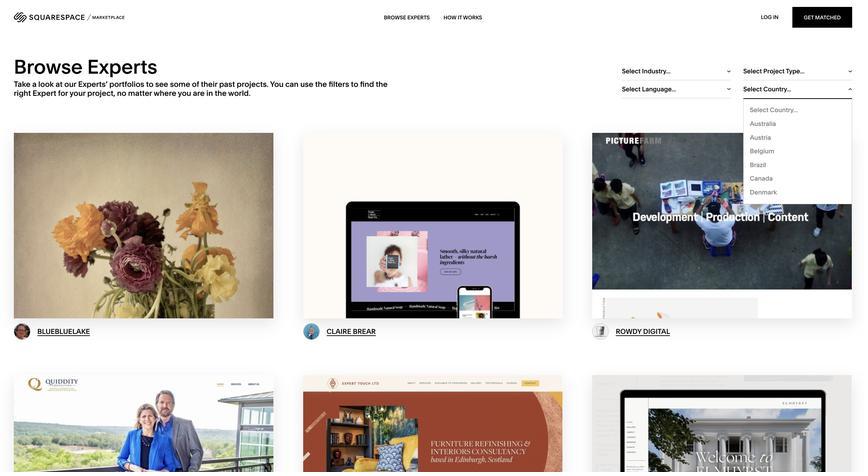 Task type: describe. For each thing, give the bounding box(es) containing it.
how it works link
[[444, 7, 483, 28]]

no
[[117, 89, 126, 98]]

australia button
[[751, 117, 847, 131]]

type...
[[787, 67, 805, 75]]

2 horizontal spatial the
[[376, 80, 388, 89]]

it
[[458, 14, 463, 21]]

select country... button for select country...
[[751, 99, 847, 117]]

use
[[301, 80, 314, 89]]

portfolios
[[109, 80, 144, 89]]

designer portfolio image image for claire brear
[[303, 323, 320, 340]]

you
[[270, 80, 284, 89]]

how it works
[[444, 14, 483, 21]]

project,
[[87, 89, 115, 98]]

brazil button
[[751, 158, 847, 172]]

belgium button
[[751, 144, 847, 158]]

matter
[[128, 89, 152, 98]]

select country... button for select language...
[[744, 80, 853, 98]]

matched
[[816, 14, 842, 21]]

for
[[58, 89, 68, 98]]

1 vertical spatial country...
[[771, 106, 799, 114]]

log in
[[762, 14, 779, 20]]

0 horizontal spatial the
[[215, 89, 227, 98]]

1 horizontal spatial the
[[315, 80, 327, 89]]

of
[[192, 80, 199, 89]]

in
[[774, 14, 779, 20]]

0 vertical spatial country...
[[764, 85, 792, 93]]

filters
[[329, 80, 350, 89]]

select for select project type... button
[[744, 67, 763, 75]]

0 vertical spatial select country...
[[744, 85, 792, 93]]

brazil
[[751, 161, 767, 169]]

world.
[[228, 89, 251, 98]]

republic
[[784, 202, 810, 210]]

see
[[155, 80, 168, 89]]

get matched link
[[793, 7, 853, 28]]

your
[[70, 89, 86, 98]]

you
[[178, 89, 191, 98]]

select for select country... button corresponding to select language...
[[744, 85, 763, 93]]

canada button
[[751, 172, 847, 185]]

select for select language... button
[[623, 85, 641, 93]]

our
[[64, 80, 76, 89]]

a
[[32, 80, 37, 89]]

find
[[360, 80, 374, 89]]

select project type... button
[[744, 63, 853, 80]]

2 to from the left
[[351, 80, 359, 89]]

industry...
[[643, 67, 671, 75]]

select for the select industry... button
[[623, 67, 641, 75]]

belgium
[[751, 147, 775, 155]]

browse for browse experts
[[384, 14, 407, 21]]



Task type: locate. For each thing, give the bounding box(es) containing it.
experts for browse experts
[[408, 14, 430, 21]]

select
[[623, 67, 641, 75], [744, 67, 763, 75], [623, 85, 641, 93], [744, 85, 763, 93], [751, 106, 769, 114]]

select left industry...
[[623, 67, 641, 75]]

designer portfolio image image
[[14, 323, 30, 340], [303, 323, 320, 340], [593, 323, 610, 340]]

where
[[154, 89, 176, 98]]

claire brear
[[327, 327, 376, 336]]

0 horizontal spatial browse
[[14, 55, 83, 79]]

bluebluelake
[[37, 327, 90, 336]]

works
[[464, 14, 483, 21]]

0 vertical spatial experts
[[408, 14, 430, 21]]

look
[[38, 80, 54, 89]]

1 vertical spatial select country... button
[[751, 99, 847, 117]]

0 horizontal spatial designer portfolio image image
[[14, 323, 30, 340]]

1 horizontal spatial experts
[[408, 14, 430, 21]]

project
[[764, 67, 785, 75]]

right
[[14, 89, 31, 98]]

select country... button
[[744, 80, 853, 98], [751, 99, 847, 117]]

their
[[201, 80, 218, 89]]

dominican republic button
[[751, 199, 847, 213]]

language...
[[643, 85, 677, 93]]

experts for browse experts take a look at our experts' portfolios to see some of their past projects. you can use the filters to find the right expert for your project, no matter where you are in the world.
[[87, 55, 157, 79]]

denmark button
[[751, 185, 847, 199]]

to
[[146, 80, 154, 89], [351, 80, 359, 89]]

select project type...
[[744, 67, 805, 75]]

1 horizontal spatial designer portfolio image image
[[303, 323, 320, 340]]

select left project
[[744, 67, 763, 75]]

select language... button
[[623, 80, 732, 98]]

can
[[286, 80, 299, 89]]

1 designer portfolio image image from the left
[[14, 323, 30, 340]]

1 horizontal spatial to
[[351, 80, 359, 89]]

brear
[[353, 327, 376, 336]]

projects.
[[237, 80, 269, 89]]

to left see
[[146, 80, 154, 89]]

0 horizontal spatial experts
[[87, 55, 157, 79]]

australia
[[751, 120, 777, 128]]

browse inside browse experts take a look at our experts' portfolios to see some of their past projects. you can use the filters to find the right expert for your project, no matter where you are in the world.
[[14, 55, 83, 79]]

in
[[207, 89, 213, 98]]

dominican
[[751, 202, 783, 210]]

some
[[170, 80, 190, 89]]

how
[[444, 14, 457, 21]]

denmark
[[751, 188, 778, 196]]

experts'
[[78, 80, 108, 89]]

claire
[[327, 327, 352, 336]]

1 vertical spatial experts
[[87, 55, 157, 79]]

0 vertical spatial browse
[[384, 14, 407, 21]]

select country...
[[744, 85, 792, 93], [751, 106, 799, 114]]

digital
[[644, 327, 671, 336]]

log in link
[[762, 14, 779, 20]]

country...
[[764, 85, 792, 93], [771, 106, 799, 114]]

get matched
[[805, 14, 842, 21]]

select industry...
[[623, 67, 671, 75]]

rowdy digital
[[616, 327, 671, 336]]

browse
[[384, 14, 407, 21], [14, 55, 83, 79]]

1 vertical spatial browse
[[14, 55, 83, 79]]

experts left how
[[408, 14, 430, 21]]

log
[[762, 14, 773, 20]]

browse for browse experts take a look at our experts' portfolios to see some of their past projects. you can use the filters to find the right expert for your project, no matter where you are in the world.
[[14, 55, 83, 79]]

rowdy digital link
[[616, 327, 671, 336]]

select country... button up "austria" button
[[751, 99, 847, 117]]

browse experts link
[[384, 7, 430, 28]]

2 horizontal spatial designer portfolio image image
[[593, 323, 610, 340]]

rowdy
[[616, 327, 642, 336]]

expert
[[33, 89, 56, 98]]

experts inside browse experts take a look at our experts' portfolios to see some of their past projects. you can use the filters to find the right expert for your project, no matter where you are in the world.
[[87, 55, 157, 79]]

take
[[14, 80, 30, 89]]

experts up portfolios
[[87, 55, 157, 79]]

bluebluelake link
[[37, 327, 90, 336]]

get
[[805, 14, 815, 21]]

the right use
[[315, 80, 327, 89]]

2 designer portfolio image image from the left
[[303, 323, 320, 340]]

designer portfolio image image for bluebluelake
[[14, 323, 30, 340]]

austria
[[751, 133, 772, 141]]

1 horizontal spatial browse
[[384, 14, 407, 21]]

select up australia on the top right
[[751, 106, 769, 114]]

select country... down select project type...
[[744, 85, 792, 93]]

dominican republic
[[751, 202, 810, 210]]

claire brear link
[[327, 327, 376, 336]]

experts
[[408, 14, 430, 21], [87, 55, 157, 79]]

designer portfolio image image for rowdy digital
[[593, 323, 610, 340]]

are
[[193, 89, 205, 98]]

select industry... button
[[623, 63, 732, 80]]

at
[[56, 80, 63, 89]]

to left find
[[351, 80, 359, 89]]

country... up australia button
[[771, 106, 799, 114]]

select country... button down type...
[[744, 80, 853, 98]]

select language...
[[623, 85, 677, 93]]

select country... up australia on the top right
[[751, 106, 799, 114]]

3 designer portfolio image image from the left
[[593, 323, 610, 340]]

the right "in"
[[215, 89, 227, 98]]

0 vertical spatial select country... button
[[744, 80, 853, 98]]

1 vertical spatial select country...
[[751, 106, 799, 114]]

past
[[219, 80, 235, 89]]

the right find
[[376, 80, 388, 89]]

austria button
[[751, 131, 847, 144]]

0 horizontal spatial to
[[146, 80, 154, 89]]

canada
[[751, 175, 774, 183]]

country... down project
[[764, 85, 792, 93]]

1 to from the left
[[146, 80, 154, 89]]

squarespace marketplace image
[[14, 12, 125, 22]]

the
[[315, 80, 327, 89], [376, 80, 388, 89], [215, 89, 227, 98]]

browse experts
[[384, 14, 430, 21]]

browse experts take a look at our experts' portfolios to see some of their past projects. you can use the filters to find the right expert for your project, no matter where you are in the world.
[[14, 55, 388, 98]]

select down select project type...
[[744, 85, 763, 93]]

select down "select industry..."
[[623, 85, 641, 93]]



Task type: vqa. For each thing, say whether or not it's contained in the screenshot.
→ Button on the right of page
no



